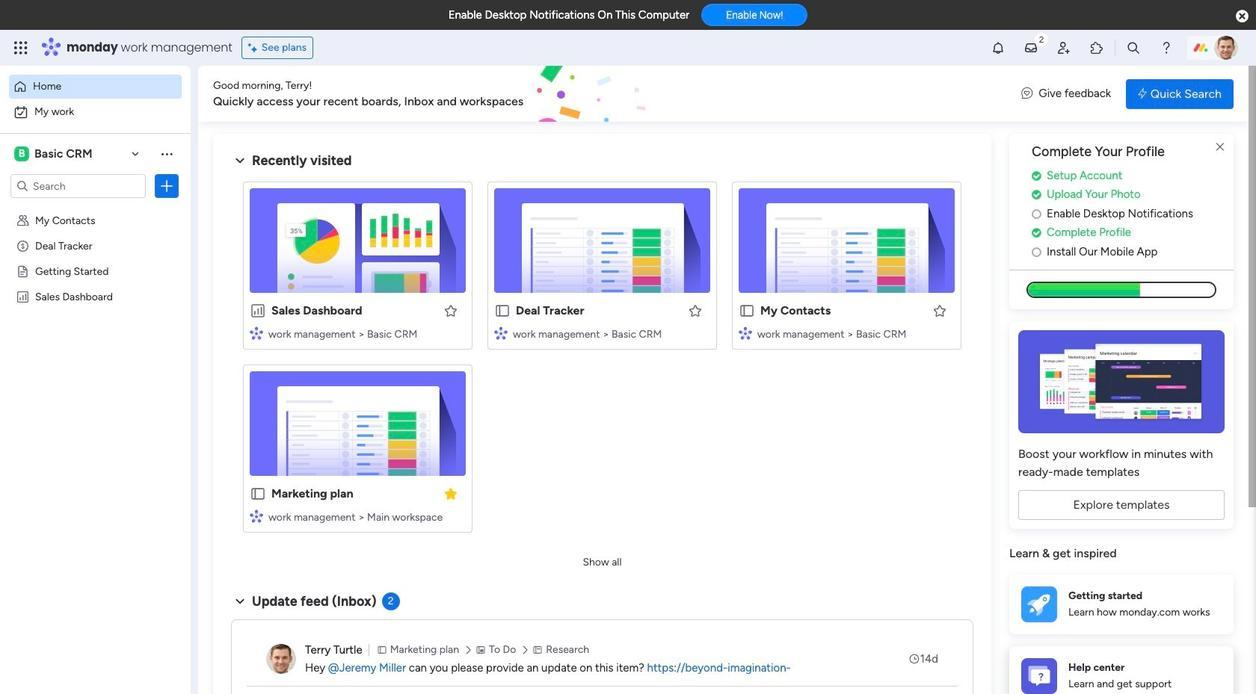 Task type: vqa. For each thing, say whether or not it's contained in the screenshot.
Dynamic values image
no



Task type: locate. For each thing, give the bounding box(es) containing it.
1 add to favorites image from the left
[[444, 303, 459, 318]]

quick search results list box
[[231, 170, 974, 551]]

templates image image
[[1023, 331, 1221, 434]]

select product image
[[13, 40, 28, 55]]

0 vertical spatial check circle image
[[1032, 170, 1042, 182]]

help image
[[1160, 40, 1175, 55]]

add to favorites image for 1st public board icon from the left
[[688, 303, 703, 318]]

v2 bolt switch image
[[1139, 86, 1147, 102]]

1 horizontal spatial public dashboard image
[[250, 303, 266, 319]]

circle o image
[[1032, 247, 1042, 258]]

terry turtle image
[[266, 645, 296, 675]]

public dashboard image
[[16, 290, 30, 304], [250, 303, 266, 319]]

list box
[[0, 205, 191, 511]]

dapulse close image
[[1237, 9, 1249, 24]]

close update feed (inbox) image
[[231, 593, 249, 611]]

check circle image
[[1032, 170, 1042, 182], [1032, 189, 1042, 201], [1032, 228, 1042, 239]]

update feed image
[[1024, 40, 1039, 55]]

0 horizontal spatial add to favorites image
[[444, 303, 459, 318]]

public board image
[[16, 264, 30, 278], [250, 486, 266, 503]]

1 vertical spatial check circle image
[[1032, 189, 1042, 201]]

1 horizontal spatial public board image
[[250, 486, 266, 503]]

2 vertical spatial check circle image
[[1032, 228, 1042, 239]]

1 horizontal spatial public board image
[[739, 303, 756, 319]]

2 add to favorites image from the left
[[688, 303, 703, 318]]

0 horizontal spatial public board image
[[494, 303, 511, 319]]

circle o image
[[1032, 209, 1042, 220]]

search everything image
[[1127, 40, 1142, 55]]

2 check circle image from the top
[[1032, 189, 1042, 201]]

close recently visited image
[[231, 152, 249, 170]]

public dashboard image inside quick search results list box
[[250, 303, 266, 319]]

remove from favorites image
[[444, 487, 459, 502]]

add to favorites image
[[933, 303, 948, 318]]

0 horizontal spatial public board image
[[16, 264, 30, 278]]

0 vertical spatial option
[[9, 75, 182, 99]]

add to favorites image for the public dashboard icon within the quick search results list box
[[444, 303, 459, 318]]

2 element
[[382, 593, 400, 611]]

public board image
[[494, 303, 511, 319], [739, 303, 756, 319]]

add to favorites image
[[444, 303, 459, 318], [688, 303, 703, 318]]

0 horizontal spatial public dashboard image
[[16, 290, 30, 304]]

1 horizontal spatial add to favorites image
[[688, 303, 703, 318]]

1 vertical spatial public board image
[[250, 486, 266, 503]]

option
[[9, 75, 182, 99], [9, 100, 182, 124], [0, 207, 191, 210]]



Task type: describe. For each thing, give the bounding box(es) containing it.
1 check circle image from the top
[[1032, 170, 1042, 182]]

terry turtle image
[[1215, 36, 1239, 60]]

1 public board image from the left
[[494, 303, 511, 319]]

monday marketplace image
[[1090, 40, 1105, 55]]

options image
[[159, 179, 174, 194]]

dapulse x slim image
[[1212, 138, 1230, 156]]

workspace selection element
[[14, 145, 95, 163]]

notifications image
[[991, 40, 1006, 55]]

2 image
[[1035, 31, 1049, 48]]

1 vertical spatial option
[[9, 100, 182, 124]]

public board image inside quick search results list box
[[250, 486, 266, 503]]

workspace options image
[[159, 146, 174, 161]]

3 check circle image from the top
[[1032, 228, 1042, 239]]

v2 user feedback image
[[1022, 85, 1033, 102]]

2 vertical spatial option
[[0, 207, 191, 210]]

Search in workspace field
[[31, 178, 125, 195]]

2 public board image from the left
[[739, 303, 756, 319]]

help center element
[[1010, 647, 1234, 695]]

0 vertical spatial public board image
[[16, 264, 30, 278]]

workspace image
[[14, 146, 29, 162]]

invite members image
[[1057, 40, 1072, 55]]

see plans image
[[248, 40, 262, 56]]

getting started element
[[1010, 575, 1234, 635]]



